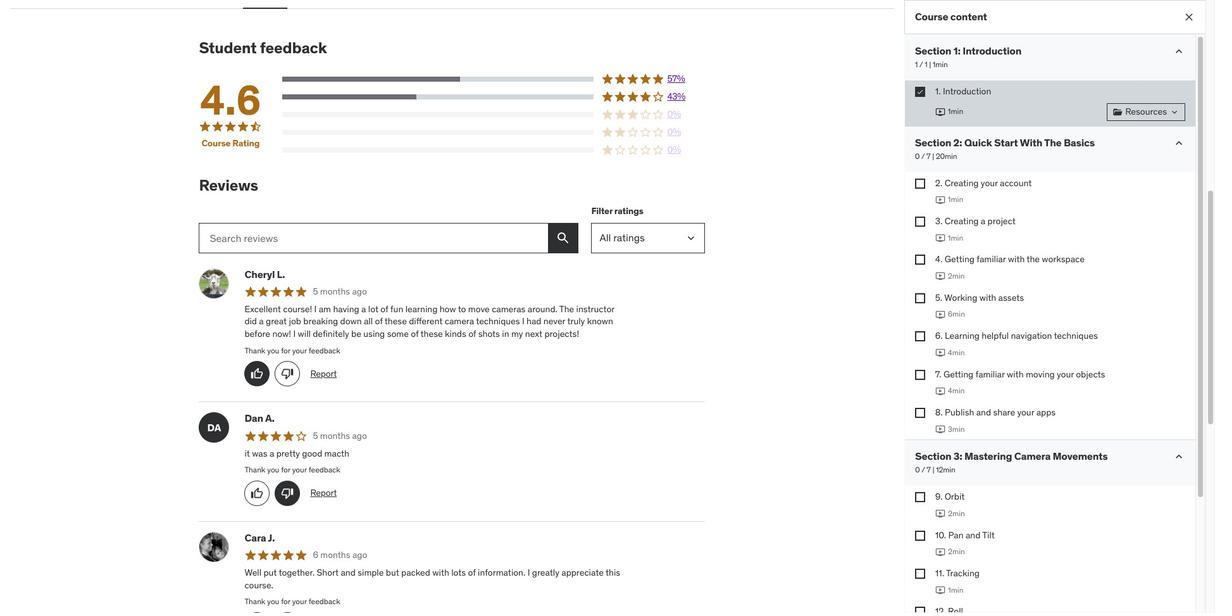 Task type: vqa. For each thing, say whether or not it's contained in the screenshot.


Task type: describe. For each thing, give the bounding box(es) containing it.
some
[[387, 328, 409, 339]]

your left 'account'
[[982, 177, 999, 188]]

working
[[945, 292, 978, 303]]

fun
[[391, 303, 404, 315]]

section 1: introduction 1 / 1 | 1min
[[916, 44, 1022, 69]]

course.
[[245, 579, 274, 591]]

1 1 from the left
[[916, 60, 918, 69]]

for for cheryl l.
[[281, 346, 291, 355]]

am
[[319, 303, 331, 315]]

play getting familiar with moving your objects image
[[936, 386, 946, 396]]

did
[[245, 316, 257, 327]]

with left assets
[[980, 292, 997, 303]]

well put together. short and simple but packed with lots of information. i greatly appreciate this course.
[[245, 567, 621, 591]]

your left apps
[[1018, 407, 1035, 418]]

kinds
[[445, 328, 467, 339]]

rating
[[233, 138, 260, 149]]

sidebar element
[[905, 0, 1206, 613]]

7 inside section 3: mastering camera movements 0 / 7 | 12min
[[927, 465, 931, 475]]

cameras
[[492, 303, 526, 315]]

greatly
[[533, 567, 560, 578]]

0% for 3rd 0% button from the top
[[668, 144, 681, 155]]

thank you for your feedback for cheryl l.
[[245, 346, 341, 355]]

/ inside the section 1: introduction 1 / 1 | 1min
[[920, 60, 924, 69]]

months for cara j.
[[321, 549, 351, 561]]

it was a pretty good macth
[[245, 447, 350, 459]]

excellent
[[245, 303, 281, 315]]

it
[[245, 447, 250, 459]]

1min right play introduction icon
[[949, 107, 964, 116]]

cara j.
[[245, 531, 275, 544]]

xsmall image for 4. getting familiar with the workspace
[[916, 255, 926, 265]]

and inside 'well put together. short and simple but packed with lots of information. i greatly appreciate this course.'
[[341, 567, 356, 578]]

5 months ago for dan a.
[[313, 430, 367, 441]]

student
[[199, 38, 257, 58]]

play getting familiar with the workspace image
[[936, 271, 946, 281]]

43%
[[668, 91, 686, 102]]

course!
[[283, 303, 312, 315]]

play learning helpful navigation techniques image
[[936, 348, 946, 358]]

account
[[1001, 177, 1032, 188]]

4.6
[[200, 75, 261, 126]]

familiar for the
[[977, 254, 1007, 265]]

small image
[[1174, 137, 1186, 149]]

/ inside section 3: mastering camera movements 0 / 7 | 12min
[[922, 465, 926, 475]]

12min
[[937, 465, 956, 475]]

navigation
[[1012, 330, 1053, 341]]

getting for 7.
[[944, 368, 974, 380]]

before
[[245, 328, 270, 339]]

student feedback
[[199, 38, 327, 58]]

having
[[333, 303, 360, 315]]

course rating
[[202, 138, 260, 149]]

of right 'kinds'
[[469, 328, 476, 339]]

creating for your
[[945, 177, 979, 188]]

mark as unhelpful image
[[281, 368, 294, 380]]

information.
[[478, 567, 526, 578]]

a right did
[[259, 316, 264, 327]]

2min for orbit
[[949, 508, 966, 518]]

play tracking image
[[936, 585, 946, 595]]

ago for l.
[[352, 286, 367, 297]]

report for l.
[[311, 368, 337, 379]]

2min for pan
[[949, 547, 966, 556]]

to
[[458, 303, 466, 315]]

together.
[[279, 567, 315, 578]]

8. publish and share your apps
[[936, 407, 1056, 418]]

with
[[1021, 136, 1043, 149]]

course content
[[916, 10, 988, 23]]

and for tilt
[[966, 529, 981, 541]]

3.
[[936, 215, 943, 227]]

play introduction image
[[936, 107, 946, 117]]

now!
[[273, 328, 291, 339]]

7.
[[936, 368, 942, 380]]

of right "lot"
[[381, 303, 389, 315]]

dan a.
[[245, 412, 275, 425]]

objects
[[1077, 368, 1106, 380]]

20min
[[937, 151, 958, 161]]

the inside excellent course! i am having a lot of fun learning how to move cameras around. the instructor did a great job breaking down all of these different camera techniques i had never truly known before now! i will definitely be using some of these kinds of shots in my next projects!
[[560, 303, 575, 315]]

all
[[364, 316, 373, 327]]

j.
[[268, 531, 275, 544]]

mark as helpful image
[[251, 487, 264, 500]]

section 3: mastering camera movements 0 / 7 | 12min
[[916, 450, 1109, 475]]

1:
[[954, 44, 961, 57]]

excellent course! i am having a lot of fun learning how to move cameras around. the instructor did a great job breaking down all of these different camera techniques i had never truly known before now! i will definitely be using some of these kinds of shots in my next projects!
[[245, 303, 615, 339]]

put
[[264, 567, 277, 578]]

be
[[352, 328, 362, 339]]

4min for getting
[[949, 386, 966, 395]]

quick
[[965, 136, 993, 149]]

| inside section 3: mastering camera movements 0 / 7 | 12min
[[933, 465, 935, 475]]

undo mark as helpful image
[[251, 368, 264, 380]]

11.
[[936, 568, 945, 579]]

report button for dan a.
[[311, 487, 337, 500]]

5 for dan a.
[[313, 430, 318, 441]]

move
[[469, 303, 490, 315]]

this
[[606, 567, 621, 578]]

lot
[[368, 303, 379, 315]]

xsmall image for 1. introduction
[[916, 87, 926, 97]]

your down together. in the bottom left of the page
[[292, 597, 307, 606]]

xsmall image for 3. creating a project
[[916, 217, 926, 227]]

report for a.
[[311, 487, 337, 499]]

reviews
[[199, 175, 258, 195]]

workspace
[[1043, 254, 1086, 265]]

share
[[994, 407, 1016, 418]]

8.
[[936, 407, 943, 418]]

next
[[526, 328, 543, 339]]

packed
[[402, 567, 431, 578]]

small image for section 3: mastering camera movements
[[1174, 450, 1186, 463]]

0% for first 0% button
[[668, 108, 681, 120]]

how
[[440, 303, 456, 315]]

0 inside section 3: mastering camera movements 0 / 7 | 12min
[[916, 465, 920, 475]]

ratings
[[615, 205, 644, 217]]

resources button
[[1108, 103, 1186, 121]]

appreciate
[[562, 567, 604, 578]]

project
[[988, 215, 1016, 227]]

thank for dan
[[245, 465, 266, 474]]

with left the moving
[[1008, 368, 1024, 380]]

apps
[[1037, 407, 1056, 418]]

dan
[[245, 412, 263, 425]]

1min for 2.
[[949, 195, 964, 204]]

thank you for your feedback for cara j.
[[245, 597, 341, 606]]

6min
[[949, 309, 966, 319]]

5. working with assets
[[936, 292, 1025, 303]]

section for section 2: quick start with the basics
[[916, 136, 952, 149]]

7. getting familiar with moving your objects
[[936, 368, 1106, 380]]

movements
[[1053, 450, 1109, 463]]

4min for learning
[[949, 348, 966, 357]]

section for section 3: mastering camera movements
[[916, 450, 952, 463]]

of down different
[[411, 328, 419, 339]]

1 vertical spatial introduction
[[944, 85, 992, 97]]

filter ratings
[[592, 205, 644, 217]]

close course content sidebar image
[[1184, 11, 1196, 23]]

cheryl l.
[[245, 268, 285, 280]]

with inside 'well put together. short and simple but packed with lots of information. i greatly appreciate this course.'
[[433, 567, 450, 578]]

section 2: quick start with the basics button
[[916, 136, 1096, 149]]

11. tracking
[[936, 568, 980, 579]]

5 for cheryl l.
[[313, 286, 318, 297]]

projects!
[[545, 328, 580, 339]]

camera
[[1015, 450, 1051, 463]]

57%
[[668, 73, 686, 84]]

5 months ago for cheryl l.
[[313, 286, 367, 297]]



Task type: locate. For each thing, give the bounding box(es) containing it.
2 vertical spatial thank
[[245, 597, 266, 606]]

techniques inside excellent course! i am having a lot of fun learning how to move cameras around. the instructor did a great job breaking down all of these different camera techniques i had never truly known before now! i will definitely be using some of these kinds of shots in my next projects!
[[476, 316, 520, 327]]

2 0% from the top
[[668, 126, 681, 137]]

2 report from the top
[[311, 487, 337, 499]]

3 thank from the top
[[245, 597, 266, 606]]

xsmall image left 3.
[[916, 217, 926, 227]]

getting for 4.
[[945, 254, 975, 265]]

2 vertical spatial you
[[267, 597, 279, 606]]

0 inside section 2: quick start with the basics 0 / 7 | 20min
[[916, 151, 920, 161]]

1 vertical spatial the
[[560, 303, 575, 315]]

1 section from the top
[[916, 44, 952, 57]]

with
[[1009, 254, 1026, 265], [980, 292, 997, 303], [1008, 368, 1024, 380], [433, 567, 450, 578]]

0 vertical spatial ago
[[352, 286, 367, 297]]

play publish and share your apps image
[[936, 424, 946, 434]]

6
[[313, 549, 319, 561]]

1 5 from the top
[[313, 286, 318, 297]]

/ down section 1: introduction 'dropdown button'
[[920, 60, 924, 69]]

for
[[281, 346, 291, 355], [281, 465, 291, 474], [281, 597, 291, 606]]

4. getting familiar with the workspace
[[936, 254, 1086, 265]]

1 4min from the top
[[949, 348, 966, 357]]

xsmall image left 4.
[[916, 255, 926, 265]]

xsmall image left 9.
[[916, 492, 926, 502]]

1min
[[933, 60, 948, 69], [949, 107, 964, 116], [949, 195, 964, 204], [949, 233, 964, 242], [949, 585, 964, 594]]

small image for section 1: introduction
[[1174, 45, 1186, 58]]

the right with
[[1045, 136, 1062, 149]]

never
[[544, 316, 566, 327]]

0 vertical spatial 5
[[313, 286, 318, 297]]

thank down before
[[245, 346, 266, 355]]

3 for from the top
[[281, 597, 291, 606]]

43% button
[[283, 90, 706, 103]]

0 vertical spatial and
[[977, 407, 992, 418]]

section up 12min
[[916, 450, 952, 463]]

1 horizontal spatial the
[[1045, 136, 1062, 149]]

for down together. in the bottom left of the page
[[281, 597, 291, 606]]

1 horizontal spatial course
[[916, 10, 949, 23]]

known
[[587, 316, 614, 327]]

ago for j.
[[353, 549, 367, 561]]

start
[[995, 136, 1019, 149]]

you down course.
[[267, 597, 279, 606]]

2 vertical spatial |
[[933, 465, 935, 475]]

cara
[[245, 531, 266, 544]]

2 vertical spatial /
[[922, 465, 926, 475]]

/ left 20min on the right of the page
[[922, 151, 926, 161]]

7 inside section 2: quick start with the basics 0 / 7 | 20min
[[927, 151, 931, 161]]

2 vertical spatial 0%
[[668, 144, 681, 155]]

3. creating a project
[[936, 215, 1016, 227]]

thank you for your feedback for dan a.
[[245, 465, 341, 474]]

tracking
[[947, 568, 980, 579]]

1 0% button from the top
[[283, 108, 706, 121]]

months for cheryl l.
[[320, 286, 350, 297]]

10. pan and tilt
[[936, 529, 995, 541]]

creating
[[945, 177, 979, 188], [945, 215, 979, 227]]

4.
[[936, 254, 943, 265]]

introduction right the 1:
[[963, 44, 1022, 57]]

i left the greatly on the bottom
[[528, 567, 530, 578]]

play pan and tilt image
[[936, 547, 946, 557]]

1 vertical spatial |
[[933, 151, 935, 161]]

3 0% button from the top
[[283, 144, 706, 156]]

and left tilt
[[966, 529, 981, 541]]

0 vertical spatial course
[[916, 10, 949, 23]]

2 5 months ago from the top
[[313, 430, 367, 441]]

2 vertical spatial ago
[[353, 549, 367, 561]]

report button
[[311, 368, 337, 380], [311, 487, 337, 500]]

5 up the breaking
[[313, 286, 318, 297]]

pan
[[949, 529, 964, 541]]

0 vertical spatial small image
[[1174, 45, 1186, 58]]

1 vertical spatial familiar
[[976, 368, 1005, 380]]

2 0 from the top
[[916, 465, 920, 475]]

1 0 from the top
[[916, 151, 920, 161]]

1 vertical spatial you
[[267, 465, 279, 474]]

creating right the 2.
[[945, 177, 979, 188]]

1 horizontal spatial techniques
[[1055, 330, 1099, 341]]

0 vertical spatial 2min
[[949, 271, 966, 281]]

2 1 from the left
[[925, 60, 928, 69]]

0 horizontal spatial the
[[560, 303, 575, 315]]

0 vertical spatial 4min
[[949, 348, 966, 357]]

1 vertical spatial 0%
[[668, 126, 681, 137]]

a left project
[[982, 215, 986, 227]]

2min right the play orbit image
[[949, 508, 966, 518]]

7
[[927, 151, 931, 161], [927, 465, 931, 475]]

the
[[1045, 136, 1062, 149], [560, 303, 575, 315]]

xsmall image
[[1113, 107, 1124, 117], [1170, 107, 1181, 117], [916, 178, 926, 188], [916, 293, 926, 303], [916, 331, 926, 341], [916, 370, 926, 380], [916, 408, 926, 418], [916, 607, 926, 613]]

2 5 from the top
[[313, 430, 318, 441]]

0%
[[668, 108, 681, 120], [668, 126, 681, 137], [668, 144, 681, 155]]

mastering
[[965, 450, 1013, 463]]

play orbit image
[[936, 509, 946, 519]]

2 you from the top
[[267, 465, 279, 474]]

5
[[313, 286, 318, 297], [313, 430, 318, 441]]

you down now!
[[267, 346, 279, 355]]

1 vertical spatial ago
[[352, 430, 367, 441]]

using
[[364, 328, 385, 339]]

and left 'share' at the right bottom of page
[[977, 407, 992, 418]]

xsmall image left 10.
[[916, 531, 926, 541]]

2 vertical spatial 0% button
[[283, 144, 706, 156]]

1min for 11.
[[949, 585, 964, 594]]

1 vertical spatial thank
[[245, 465, 266, 474]]

0 horizontal spatial techniques
[[476, 316, 520, 327]]

course for course content
[[916, 10, 949, 23]]

6. learning helpful navigation techniques
[[936, 330, 1099, 341]]

of right all
[[375, 316, 383, 327]]

camera
[[445, 316, 474, 327]]

6 xsmall image from the top
[[916, 569, 926, 579]]

2 creating from the top
[[945, 215, 979, 227]]

basics
[[1065, 136, 1096, 149]]

the up truly
[[560, 303, 575, 315]]

|
[[930, 60, 932, 69], [933, 151, 935, 161], [933, 465, 935, 475]]

0% for second 0% button from the bottom
[[668, 126, 681, 137]]

Search reviews text field
[[199, 223, 549, 253]]

3 section from the top
[[916, 450, 952, 463]]

and for share
[[977, 407, 992, 418]]

you for l.
[[267, 346, 279, 355]]

creating for a
[[945, 215, 979, 227]]

submit search image
[[556, 230, 571, 245]]

xsmall image for 11. tracking
[[916, 569, 926, 579]]

feedback
[[260, 38, 327, 58], [309, 346, 341, 355], [309, 465, 341, 474], [309, 597, 341, 606]]

i left had
[[522, 316, 525, 327]]

1 report button from the top
[[311, 368, 337, 380]]

thank
[[245, 346, 266, 355], [245, 465, 266, 474], [245, 597, 266, 606]]

these down "fun" at the left of the page
[[385, 316, 407, 327]]

1 vertical spatial report
[[311, 487, 337, 499]]

2 2min from the top
[[949, 508, 966, 518]]

1 vertical spatial creating
[[945, 215, 979, 227]]

section left the 1:
[[916, 44, 952, 57]]

0
[[916, 151, 920, 161], [916, 465, 920, 475]]

orbit
[[945, 491, 965, 502]]

2 vertical spatial section
[[916, 450, 952, 463]]

0 vertical spatial 7
[[927, 151, 931, 161]]

3 thank you for your feedback from the top
[[245, 597, 341, 606]]

a right the was
[[270, 447, 274, 459]]

2 xsmall image from the top
[[916, 217, 926, 227]]

for down pretty
[[281, 465, 291, 474]]

0 vertical spatial the
[[1045, 136, 1062, 149]]

3 2min from the top
[[949, 547, 966, 556]]

but
[[386, 567, 399, 578]]

0 vertical spatial 0
[[916, 151, 920, 161]]

a left "lot"
[[362, 303, 366, 315]]

xsmall image left 11.
[[916, 569, 926, 579]]

for for cara j.
[[281, 597, 291, 606]]

1min right play tracking icon
[[949, 585, 964, 594]]

3 xsmall image from the top
[[916, 255, 926, 265]]

report button right 'mark as unhelpful' image
[[311, 368, 337, 380]]

was
[[252, 447, 268, 459]]

4 xsmall image from the top
[[916, 492, 926, 502]]

thank down the was
[[245, 465, 266, 474]]

xsmall image for 9. orbit
[[916, 492, 926, 502]]

1 creating from the top
[[945, 177, 979, 188]]

breaking
[[304, 316, 338, 327]]

1 small image from the top
[[1174, 45, 1186, 58]]

thank you for your feedback down pretty
[[245, 465, 341, 474]]

with left the
[[1009, 254, 1026, 265]]

helpful
[[982, 330, 1010, 341]]

tilt
[[983, 529, 995, 541]]

1min right play creating your account image
[[949, 195, 964, 204]]

macth
[[325, 447, 350, 459]]

report button for cheryl l.
[[311, 368, 337, 380]]

0 vertical spatial |
[[930, 60, 932, 69]]

1 you from the top
[[267, 346, 279, 355]]

1 vertical spatial 0
[[916, 465, 920, 475]]

1 vertical spatial /
[[922, 151, 926, 161]]

4min right play getting familiar with moving your objects icon
[[949, 386, 966, 395]]

5 xsmall image from the top
[[916, 531, 926, 541]]

your down will
[[292, 346, 307, 355]]

6.
[[936, 330, 943, 341]]

your right the moving
[[1058, 368, 1075, 380]]

2 0% button from the top
[[283, 126, 706, 139]]

report
[[311, 368, 337, 379], [311, 487, 337, 499]]

2 vertical spatial months
[[321, 549, 351, 561]]

feedback for a.
[[309, 465, 341, 474]]

undo mark as unhelpful image
[[281, 487, 294, 500]]

2min for getting
[[949, 271, 966, 281]]

3:
[[954, 450, 963, 463]]

0 vertical spatial creating
[[945, 177, 979, 188]]

1 vertical spatial course
[[202, 138, 231, 149]]

xsmall image
[[916, 87, 926, 97], [916, 217, 926, 227], [916, 255, 926, 265], [916, 492, 926, 502], [916, 531, 926, 541], [916, 569, 926, 579]]

you for a.
[[267, 465, 279, 474]]

section for section 1: introduction
[[916, 44, 952, 57]]

techniques up "in"
[[476, 316, 520, 327]]

0 vertical spatial months
[[320, 286, 350, 297]]

the
[[1027, 254, 1041, 265]]

pretty
[[277, 447, 300, 459]]

0 vertical spatial thank
[[245, 346, 266, 355]]

3 0% from the top
[[668, 144, 681, 155]]

1 vertical spatial 5
[[313, 430, 318, 441]]

techniques up objects
[[1055, 330, 1099, 341]]

section inside the section 1: introduction 1 / 1 | 1min
[[916, 44, 952, 57]]

familiar down project
[[977, 254, 1007, 265]]

0 vertical spatial 5 months ago
[[313, 286, 367, 297]]

1 ago from the top
[[352, 286, 367, 297]]

0 vertical spatial 0%
[[668, 108, 681, 120]]

of
[[381, 303, 389, 315], [375, 316, 383, 327], [411, 328, 419, 339], [469, 328, 476, 339], [468, 567, 476, 578]]

truly
[[568, 316, 585, 327]]

1 vertical spatial small image
[[1174, 450, 1186, 463]]

1 7 from the top
[[927, 151, 931, 161]]

1 vertical spatial thank you for your feedback
[[245, 465, 341, 474]]

1min inside the section 1: introduction 1 / 1 | 1min
[[933, 60, 948, 69]]

play working with assets image
[[936, 310, 946, 320]]

0 vertical spatial familiar
[[977, 254, 1007, 265]]

3min
[[949, 424, 966, 434]]

months up 'short'
[[321, 549, 351, 561]]

2 thank from the top
[[245, 465, 266, 474]]

report button right undo mark as unhelpful image on the bottom of page
[[311, 487, 337, 500]]

xsmall image left 1.
[[916, 87, 926, 97]]

1min for 3.
[[949, 233, 964, 242]]

these down different
[[421, 328, 443, 339]]

my
[[512, 328, 523, 339]]

2 4min from the top
[[949, 386, 966, 395]]

assets
[[999, 292, 1025, 303]]

section 3: mastering camera movements button
[[916, 450, 1109, 463]]

2 7 from the top
[[927, 465, 931, 475]]

2. creating your account
[[936, 177, 1032, 188]]

1 vertical spatial 0% button
[[283, 126, 706, 139]]

1 vertical spatial 5 months ago
[[313, 430, 367, 441]]

0 vertical spatial report
[[311, 368, 337, 379]]

and
[[977, 407, 992, 418], [966, 529, 981, 541], [341, 567, 356, 578]]

section up 20min on the right of the page
[[916, 136, 952, 149]]

2 vertical spatial thank you for your feedback
[[245, 597, 341, 606]]

getting right 4.
[[945, 254, 975, 265]]

familiar for moving
[[976, 368, 1005, 380]]

0 vertical spatial /
[[920, 60, 924, 69]]

1 vertical spatial section
[[916, 136, 952, 149]]

0 vertical spatial section
[[916, 44, 952, 57]]

| left 20min on the right of the page
[[933, 151, 935, 161]]

3 ago from the top
[[353, 549, 367, 561]]

1 thank you for your feedback from the top
[[245, 346, 341, 355]]

months up am
[[320, 286, 350, 297]]

2 thank you for your feedback from the top
[[245, 465, 341, 474]]

2 ago from the top
[[352, 430, 367, 441]]

da
[[207, 421, 221, 434]]

feedback for j.
[[309, 597, 341, 606]]

course for course rating
[[202, 138, 231, 149]]

section inside section 3: mastering camera movements 0 / 7 | 12min
[[916, 450, 952, 463]]

| left 12min
[[933, 465, 935, 475]]

2 vertical spatial for
[[281, 597, 291, 606]]

10.
[[936, 529, 947, 541]]

thank you for your feedback down together. in the bottom left of the page
[[245, 597, 341, 606]]

1 vertical spatial techniques
[[1055, 330, 1099, 341]]

thank for cheryl
[[245, 346, 266, 355]]

report right undo mark as unhelpful image on the bottom of page
[[311, 487, 337, 499]]

well
[[245, 567, 262, 578]]

months
[[320, 286, 350, 297], [320, 430, 350, 441], [321, 549, 351, 561]]

1 0% from the top
[[668, 108, 681, 120]]

3 you from the top
[[267, 597, 279, 606]]

1 report from the top
[[311, 368, 337, 379]]

you for j.
[[267, 597, 279, 606]]

creating right 3.
[[945, 215, 979, 227]]

57% button
[[283, 73, 706, 85]]

| inside section 2: quick start with the basics 0 / 7 | 20min
[[933, 151, 935, 161]]

you down the was
[[267, 465, 279, 474]]

course left content
[[916, 10, 949, 23]]

had
[[527, 316, 542, 327]]

5 months ago up 'macth'
[[313, 430, 367, 441]]

ago
[[352, 286, 367, 297], [352, 430, 367, 441], [353, 549, 367, 561]]

2 vertical spatial 2min
[[949, 547, 966, 556]]

course left rating
[[202, 138, 231, 149]]

2min right play pan and tilt icon
[[949, 547, 966, 556]]

ago for a.
[[352, 430, 367, 441]]

of inside 'well put together. short and simple but packed with lots of information. i greatly appreciate this course.'
[[468, 567, 476, 578]]

a
[[982, 215, 986, 227], [362, 303, 366, 315], [259, 316, 264, 327], [270, 447, 274, 459]]

1 vertical spatial getting
[[944, 368, 974, 380]]

7 left 12min
[[927, 465, 931, 475]]

and down 6 months ago
[[341, 567, 356, 578]]

section 2: quick start with the basics 0 / 7 | 20min
[[916, 136, 1096, 161]]

course inside the sidebar element
[[916, 10, 949, 23]]

months for dan a.
[[320, 430, 350, 441]]

2min right play getting familiar with the workspace image on the top right of the page
[[949, 271, 966, 281]]

months up 'macth'
[[320, 430, 350, 441]]

0 vertical spatial you
[[267, 346, 279, 355]]

0 vertical spatial introduction
[[963, 44, 1022, 57]]

of right lots
[[468, 567, 476, 578]]

5.
[[936, 292, 943, 303]]

for for dan a.
[[281, 465, 291, 474]]

for down now!
[[281, 346, 291, 355]]

1 vertical spatial 2min
[[949, 508, 966, 518]]

thank for cara
[[245, 597, 266, 606]]

thank down course.
[[245, 597, 266, 606]]

1 xsmall image from the top
[[916, 87, 926, 97]]

content
[[951, 10, 988, 23]]

1 vertical spatial 4min
[[949, 386, 966, 395]]

i inside 'well put together. short and simple but packed with lots of information. i greatly appreciate this course.'
[[528, 567, 530, 578]]

small image
[[1174, 45, 1186, 58], [1174, 450, 1186, 463]]

1 2min from the top
[[949, 271, 966, 281]]

1min right play creating a project image
[[949, 233, 964, 242]]

0 vertical spatial getting
[[945, 254, 975, 265]]

2min
[[949, 271, 966, 281], [949, 508, 966, 518], [949, 547, 966, 556]]

report right 'mark as unhelpful' image
[[311, 368, 337, 379]]

0 vertical spatial these
[[385, 316, 407, 327]]

techniques inside the sidebar element
[[1055, 330, 1099, 341]]

1 vertical spatial report button
[[311, 487, 337, 500]]

2 vertical spatial and
[[341, 567, 356, 578]]

0 vertical spatial 0% button
[[283, 108, 706, 121]]

feedback for l.
[[309, 346, 341, 355]]

0 horizontal spatial these
[[385, 316, 407, 327]]

2 for from the top
[[281, 465, 291, 474]]

/ left 12min
[[922, 465, 926, 475]]

0 horizontal spatial course
[[202, 138, 231, 149]]

cheryl
[[245, 268, 275, 280]]

1 thank from the top
[[245, 346, 266, 355]]

learning
[[406, 303, 438, 315]]

9. orbit
[[936, 491, 965, 502]]

1 vertical spatial and
[[966, 529, 981, 541]]

0 vertical spatial report button
[[311, 368, 337, 380]]

1 vertical spatial for
[[281, 465, 291, 474]]

1 vertical spatial these
[[421, 328, 443, 339]]

2 report button from the top
[[311, 487, 337, 500]]

play creating a project image
[[936, 233, 946, 243]]

with left lots
[[433, 567, 450, 578]]

4min right play learning helpful navigation techniques image
[[949, 348, 966, 357]]

0 vertical spatial techniques
[[476, 316, 520, 327]]

xsmall image for 10. pan and tilt
[[916, 531, 926, 541]]

7 left 20min on the right of the page
[[927, 151, 931, 161]]

1 5 months ago from the top
[[313, 286, 367, 297]]

i left will
[[293, 328, 296, 339]]

0% button
[[283, 108, 706, 121], [283, 126, 706, 139], [283, 144, 706, 156]]

| inside the section 1: introduction 1 / 1 | 1min
[[930, 60, 932, 69]]

i
[[315, 303, 317, 315], [522, 316, 525, 327], [293, 328, 296, 339], [528, 567, 530, 578]]

0 left 20min on the right of the page
[[916, 151, 920, 161]]

introduction inside the section 1: introduction 1 / 1 | 1min
[[963, 44, 1022, 57]]

1 vertical spatial months
[[320, 430, 350, 441]]

i left am
[[315, 303, 317, 315]]

| down section 1: introduction 'dropdown button'
[[930, 60, 932, 69]]

learning
[[946, 330, 980, 341]]

thank you for your feedback
[[245, 346, 341, 355], [245, 465, 341, 474], [245, 597, 341, 606]]

getting right 7.
[[944, 368, 974, 380]]

filter
[[592, 205, 613, 217]]

1. introduction
[[936, 85, 992, 97]]

the inside section 2: quick start with the basics 0 / 7 | 20min
[[1045, 136, 1062, 149]]

2.
[[936, 177, 943, 188]]

5 months ago up having
[[313, 286, 367, 297]]

/ inside section 2: quick start with the basics 0 / 7 | 20min
[[922, 151, 926, 161]]

2 section from the top
[[916, 136, 952, 149]]

0 left 12min
[[916, 465, 920, 475]]

1 vertical spatial 7
[[927, 465, 931, 475]]

2 small image from the top
[[1174, 450, 1186, 463]]

your down it was a pretty good macth
[[292, 465, 307, 474]]

1min up 1.
[[933, 60, 948, 69]]

1 horizontal spatial these
[[421, 328, 443, 339]]

thank you for your feedback down now!
[[245, 346, 341, 355]]

1 horizontal spatial 1
[[925, 60, 928, 69]]

in
[[502, 328, 510, 339]]

1
[[916, 60, 918, 69], [925, 60, 928, 69]]

1 for from the top
[[281, 346, 291, 355]]

section 1: introduction button
[[916, 44, 1022, 57]]

5 up good
[[313, 430, 318, 441]]

familiar down helpful
[[976, 368, 1005, 380]]

play creating your account image
[[936, 195, 946, 205]]

0 horizontal spatial 1
[[916, 60, 918, 69]]

introduction right 1.
[[944, 85, 992, 97]]

section inside section 2: quick start with the basics 0 / 7 | 20min
[[916, 136, 952, 149]]

0 vertical spatial for
[[281, 346, 291, 355]]

0 vertical spatial thank you for your feedback
[[245, 346, 341, 355]]



